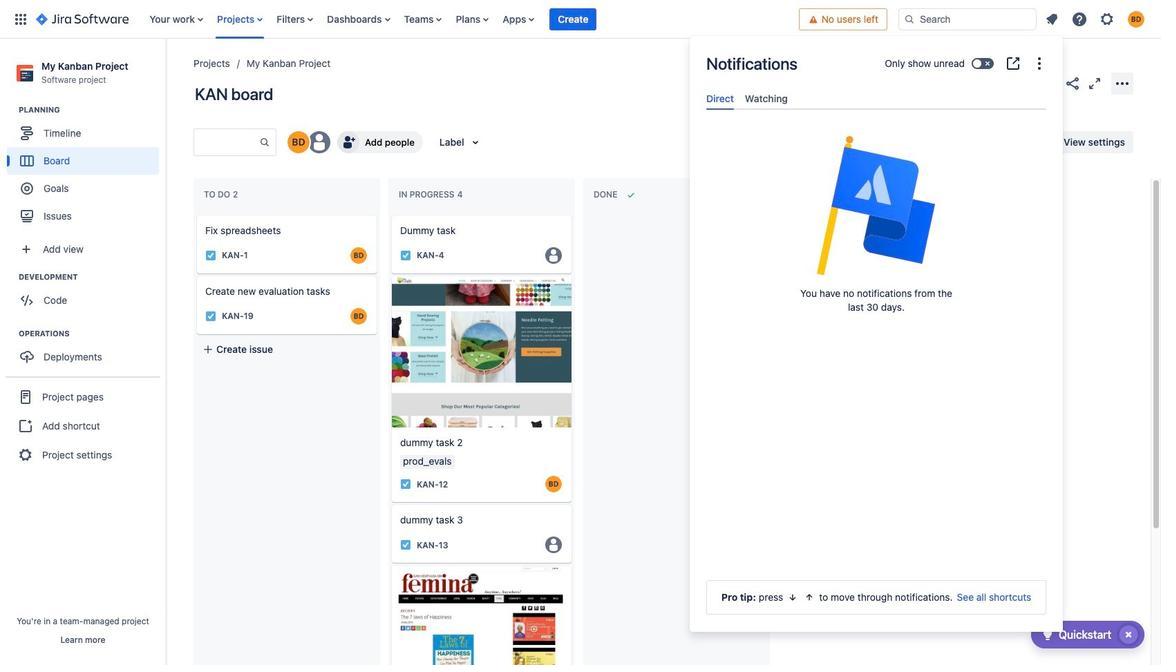 Task type: locate. For each thing, give the bounding box(es) containing it.
notifications image
[[1044, 11, 1060, 27]]

create issue image for in progress "element"
[[382, 206, 399, 223]]

sidebar navigation image
[[151, 55, 181, 83]]

create issue image down in progress "element"
[[382, 206, 399, 223]]

None search field
[[899, 8, 1037, 30]]

1 heading from the top
[[19, 105, 165, 116]]

dialog
[[690, 36, 1063, 633]]

tab list
[[701, 87, 1052, 110]]

0 horizontal spatial list
[[143, 0, 799, 38]]

task image
[[400, 250, 411, 261], [400, 540, 411, 551]]

list item
[[550, 0, 597, 38]]

jira software image
[[36, 11, 129, 27], [36, 11, 129, 27]]

search image
[[904, 13, 915, 25]]

task image
[[205, 250, 216, 261], [205, 311, 216, 322], [400, 479, 411, 490]]

heading for group associated with development image
[[19, 272, 165, 283]]

heading for group corresponding to planning icon
[[19, 105, 165, 116]]

banner
[[0, 0, 1161, 39]]

group for operations icon
[[7, 329, 165, 376]]

appswitcher icon image
[[12, 11, 29, 27]]

2 heading from the top
[[19, 272, 165, 283]]

heading
[[19, 105, 165, 116], [19, 272, 165, 283], [19, 329, 165, 340]]

group for planning icon
[[7, 105, 165, 234]]

heading for group related to operations icon
[[19, 329, 165, 340]]

create issue image down "to do" element
[[187, 206, 204, 223]]

arrow up image
[[804, 592, 815, 604]]

list
[[143, 0, 799, 38], [1040, 7, 1153, 31]]

1 task image from the top
[[400, 250, 411, 261]]

0 vertical spatial task image
[[205, 250, 216, 261]]

enter full screen image
[[1087, 75, 1103, 92]]

2 create issue image from the left
[[382, 206, 399, 223]]

1 vertical spatial heading
[[19, 272, 165, 283]]

3 heading from the top
[[19, 329, 165, 340]]

0 vertical spatial task image
[[400, 250, 411, 261]]

1 horizontal spatial create issue image
[[382, 206, 399, 223]]

sidebar element
[[0, 39, 166, 666]]

tab panel
[[701, 110, 1052, 122]]

group for development image
[[7, 272, 165, 319]]

dismiss quickstart image
[[1118, 624, 1140, 646]]

goal image
[[21, 183, 33, 195]]

1 create issue image from the left
[[187, 206, 204, 223]]

0 horizontal spatial create issue image
[[187, 206, 204, 223]]

2 vertical spatial heading
[[19, 329, 165, 340]]

planning image
[[2, 102, 19, 118]]

create issue image
[[187, 206, 204, 223], [382, 206, 399, 223]]

0 vertical spatial heading
[[19, 105, 165, 116]]

group
[[7, 105, 165, 234], [7, 272, 165, 319], [7, 329, 165, 376], [6, 377, 160, 475]]

settings image
[[1099, 11, 1116, 27]]

1 vertical spatial task image
[[400, 540, 411, 551]]



Task type: vqa. For each thing, say whether or not it's contained in the screenshot.
heading
yes



Task type: describe. For each thing, give the bounding box(es) containing it.
2 task image from the top
[[400, 540, 411, 551]]

open notifications in a new tab image
[[1005, 55, 1022, 72]]

help image
[[1072, 11, 1088, 27]]

in progress element
[[399, 190, 466, 200]]

more image
[[1031, 55, 1048, 72]]

import image
[[878, 134, 895, 151]]

create issue image for "to do" element
[[187, 206, 204, 223]]

1 horizontal spatial list
[[1040, 7, 1153, 31]]

2 vertical spatial task image
[[400, 479, 411, 490]]

check image
[[1040, 627, 1056, 644]]

your profile and settings image
[[1128, 11, 1145, 27]]

primary element
[[8, 0, 799, 38]]

star kan board image
[[1043, 75, 1059, 92]]

to do element
[[204, 190, 241, 200]]

1 vertical spatial task image
[[205, 311, 216, 322]]

Search this board text field
[[194, 130, 259, 155]]

add people image
[[340, 134, 357, 151]]

Search field
[[899, 8, 1037, 30]]

operations image
[[2, 326, 19, 342]]

more actions image
[[1114, 75, 1131, 92]]

development image
[[2, 269, 19, 286]]

arrow down image
[[788, 592, 799, 604]]



